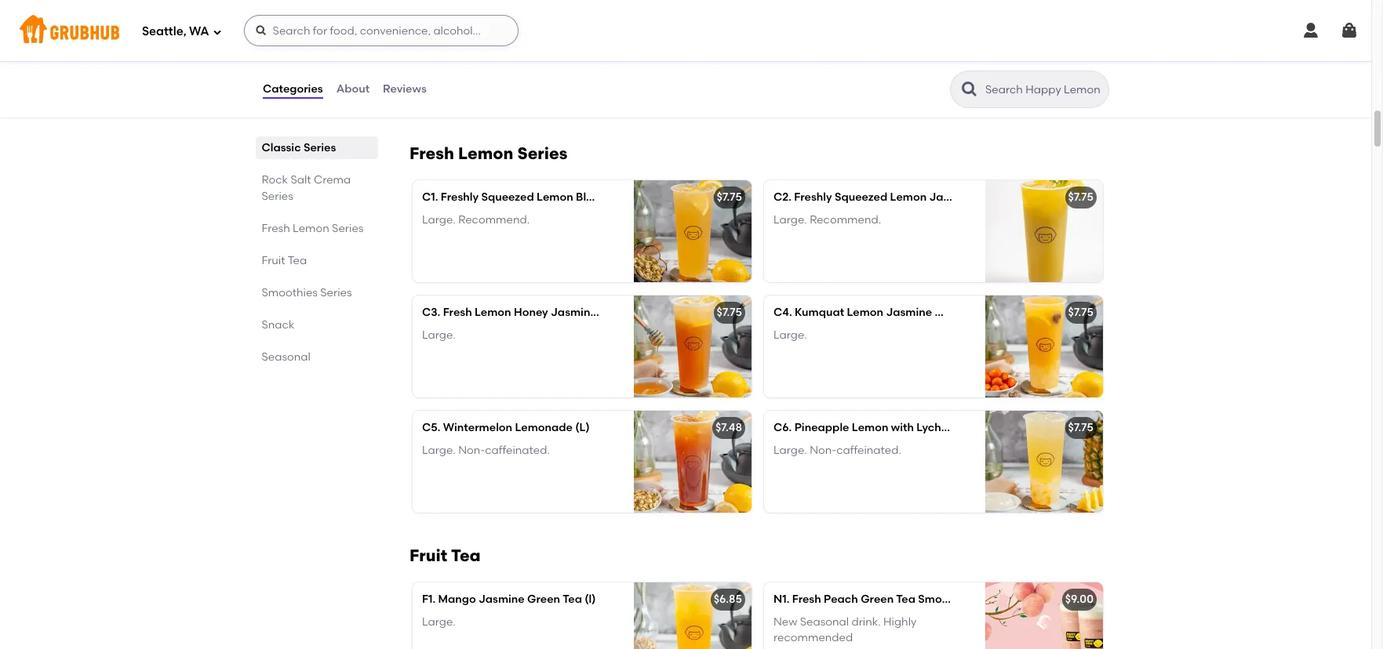 Task type: vqa. For each thing, say whether or not it's contained in the screenshot.
bottom (l)
yes



Task type: describe. For each thing, give the bounding box(es) containing it.
seasonal tab
[[262, 349, 372, 366]]

1 vertical spatial fruit
[[410, 547, 447, 566]]

b8. matcha latte with rock salt crema (l) image
[[634, 10, 752, 112]]

large. down c2.
[[774, 213, 807, 227]]

$7.75 for c2. freshly squeezed lemon jasmine green tea (l)
[[1069, 191, 1094, 204]]

squeezed for jasmine
[[835, 191, 888, 204]]

svg image
[[1341, 21, 1359, 40]]

Search for food, convenience, alcohol... search field
[[244, 15, 518, 46]]

fruit inside fruit tea tab
[[262, 254, 286, 268]]

black
[[576, 191, 606, 204]]

c6.
[[774, 422, 792, 435]]

mango
[[438, 594, 476, 607]]

wintermelon
[[443, 422, 513, 435]]

fresh right n1. on the bottom right
[[793, 594, 822, 607]]

large. non-caffeinated. for wintermelon
[[422, 444, 550, 457]]

reviews
[[383, 82, 427, 96]]

smoothie
[[919, 594, 970, 607]]

$7.75 for c3. fresh lemon honey jasmine green tea (l)
[[717, 306, 742, 320]]

c2. freshly squeezed lemon jasmine green tea (l)
[[774, 191, 1050, 204]]

honey
[[514, 306, 548, 320]]

c4. kumquat lemon jasmine green tea (l) image
[[986, 296, 1104, 398]]

series up fruit tea tab
[[332, 222, 364, 235]]

1 horizontal spatial (l)
[[985, 422, 996, 435]]

large. recommend. for c2.
[[774, 213, 882, 227]]

matcha
[[442, 20, 484, 33]]

series right classic
[[304, 141, 337, 155]]

highly
[[884, 616, 917, 629]]

non- for pineapple
[[810, 444, 837, 457]]

kumquat
[[795, 306, 845, 320]]

seasonal inside new seasonal drink. highly recommended
[[800, 616, 849, 629]]

1 vertical spatial fruit tea
[[410, 547, 481, 566]]

fresh inside tab
[[262, 222, 291, 235]]

2 vertical spatial crema
[[1028, 594, 1065, 607]]

classic
[[262, 141, 301, 155]]

tea inside tab
[[288, 254, 307, 268]]

$7.75 for c4. kumquat lemon jasmine green tea (l)
[[1069, 306, 1094, 320]]

snack
[[262, 319, 295, 332]]

1 horizontal spatial crema
[[597, 20, 634, 33]]

large. down c3.
[[422, 329, 456, 342]]

w/
[[972, 594, 987, 607]]

squeezed for black
[[481, 191, 534, 204]]

rock inside rock salt crema series
[[262, 173, 288, 187]]

jelly
[[957, 422, 983, 435]]

peach
[[824, 594, 858, 607]]

classic series
[[262, 141, 337, 155]]

fresh up c1.
[[410, 144, 454, 164]]

lemon inside tab
[[293, 222, 330, 235]]

$7.48
[[716, 422, 742, 435]]

smoothies series tab
[[262, 285, 372, 301]]

0 vertical spatial fresh lemon series
[[410, 144, 568, 164]]

f1.
[[422, 594, 436, 607]]

main navigation navigation
[[0, 0, 1372, 61]]

with for lychee
[[891, 422, 914, 435]]

$6.85
[[714, 594, 742, 607]]

c1. freshly squeezed lemon black tea (l)
[[422, 191, 645, 204]]

c4. kumquat lemon jasmine green tea (l)
[[774, 306, 1007, 320]]

n1. fresh peach green tea smoothie w/ salted crema
[[774, 594, 1065, 607]]

large. down f1.
[[422, 616, 456, 629]]

$9.00
[[1066, 594, 1094, 607]]

lychee
[[917, 422, 955, 435]]



Task type: locate. For each thing, give the bounding box(es) containing it.
salt inside rock salt crema series
[[291, 173, 312, 187]]

green
[[978, 191, 1011, 204], [600, 306, 633, 320], [935, 306, 968, 320], [527, 594, 560, 607], [861, 594, 894, 607]]

c5.
[[422, 422, 441, 435]]

0 horizontal spatial crema
[[314, 173, 351, 187]]

rock
[[543, 20, 570, 33], [262, 173, 288, 187]]

pineapple
[[795, 422, 850, 435]]

large.
[[422, 42, 456, 55], [422, 213, 456, 227], [774, 213, 807, 227], [422, 329, 456, 342], [774, 329, 807, 342], [422, 444, 456, 457], [774, 444, 807, 457], [422, 616, 456, 629]]

smoothies series
[[262, 286, 352, 300]]

fruit
[[262, 254, 286, 268], [410, 547, 447, 566]]

0 horizontal spatial fruit tea
[[262, 254, 307, 268]]

c5. wintermelon lemonade (l) image
[[634, 412, 752, 514]]

0 horizontal spatial non-
[[458, 444, 485, 457]]

0 horizontal spatial salt
[[291, 173, 312, 187]]

0 vertical spatial (l)
[[985, 422, 996, 435]]

0 horizontal spatial svg image
[[212, 27, 222, 36]]

with right latte
[[518, 20, 540, 33]]

Search Happy Lemon search field
[[984, 82, 1104, 97]]

fruit up f1.
[[410, 547, 447, 566]]

new seasonal drink. highly recommended
[[774, 616, 917, 645]]

large. down c5.
[[422, 444, 456, 457]]

0 vertical spatial fruit
[[262, 254, 286, 268]]

1 horizontal spatial seasonal
[[800, 616, 849, 629]]

1 horizontal spatial rock
[[543, 20, 570, 33]]

crema inside rock salt crema series
[[314, 173, 351, 187]]

large. non-caffeinated. for pineapple
[[774, 444, 902, 457]]

freshly for c1.
[[441, 191, 479, 204]]

rock down classic
[[262, 173, 288, 187]]

crema
[[597, 20, 634, 33], [314, 173, 351, 187], [1028, 594, 1065, 607]]

fresh right c3.
[[443, 306, 472, 320]]

n1. fresh peach green tea smoothie w/ salted crema image
[[986, 583, 1104, 650]]

freshly
[[441, 191, 479, 204], [795, 191, 832, 204]]

large. recommend.
[[422, 213, 530, 227], [774, 213, 882, 227]]

c2.
[[774, 191, 792, 204]]

1 vertical spatial seasonal
[[800, 616, 849, 629]]

1 horizontal spatial non-
[[810, 444, 837, 457]]

seasonal up the recommended
[[800, 616, 849, 629]]

series up c1. freshly squeezed lemon black tea (l) at the left top
[[518, 144, 568, 164]]

large. down c4.
[[774, 329, 807, 342]]

n1.
[[774, 594, 790, 607]]

0 vertical spatial crema
[[597, 20, 634, 33]]

1 horizontal spatial freshly
[[795, 191, 832, 204]]

2 non- from the left
[[810, 444, 837, 457]]

seattle,
[[142, 24, 186, 38]]

smoothies
[[262, 286, 318, 300]]

$7.75 for c1. freshly squeezed lemon black tea (l)
[[717, 191, 742, 204]]

0 horizontal spatial (l)
[[585, 594, 596, 607]]

1 vertical spatial fresh lemon series
[[262, 222, 364, 235]]

large. recommend. down c2.
[[774, 213, 882, 227]]

1 horizontal spatial large. non-caffeinated.
[[774, 444, 902, 457]]

0 horizontal spatial large. non-caffeinated.
[[422, 444, 550, 457]]

fresh
[[410, 144, 454, 164], [262, 222, 291, 235], [443, 306, 472, 320], [793, 594, 822, 607]]

1 vertical spatial with
[[891, 422, 914, 435]]

0 vertical spatial rock
[[543, 20, 570, 33]]

c4.
[[774, 306, 792, 320]]

c6. pineapple lemon with lychee jelly (l) image
[[986, 412, 1104, 514]]

freshly right c2.
[[795, 191, 832, 204]]

freshly right c1.
[[441, 191, 479, 204]]

caffeinated. down c6. pineapple lemon with lychee jelly (l)
[[837, 444, 902, 457]]

0 horizontal spatial rock
[[262, 173, 288, 187]]

c3. fresh lemon honey jasmine green tea (l) image
[[634, 296, 752, 398]]

tea
[[609, 191, 628, 204], [1014, 191, 1033, 204], [288, 254, 307, 268], [635, 306, 655, 320], [971, 306, 990, 320], [451, 547, 481, 566], [563, 594, 582, 607], [896, 594, 916, 607]]

0 vertical spatial with
[[518, 20, 540, 33]]

1 freshly from the left
[[441, 191, 479, 204]]

0 horizontal spatial seasonal
[[262, 351, 311, 364]]

non-
[[458, 444, 485, 457], [810, 444, 837, 457]]

fruit tea
[[262, 254, 307, 268], [410, 547, 481, 566]]

0 horizontal spatial squeezed
[[481, 191, 534, 204]]

reviews button
[[382, 61, 428, 118]]

large. down c6.
[[774, 444, 807, 457]]

recommend. for c1.
[[458, 213, 530, 227]]

0 horizontal spatial large. recommend.
[[422, 213, 530, 227]]

fresh lemon series up c1. freshly squeezed lemon black tea (l) at the left top
[[410, 144, 568, 164]]

rock salt crema series
[[262, 173, 351, 203]]

lemonade
[[515, 422, 573, 435]]

about
[[336, 82, 370, 96]]

non- for wintermelon
[[458, 444, 485, 457]]

classic series tab
[[262, 140, 372, 156]]

0 horizontal spatial fresh lemon series
[[262, 222, 364, 235]]

1 recommend. from the left
[[458, 213, 530, 227]]

large. non-caffeinated. down "wintermelon"
[[422, 444, 550, 457]]

non- down "wintermelon"
[[458, 444, 485, 457]]

0 horizontal spatial recommend.
[[458, 213, 530, 227]]

fruit tea inside tab
[[262, 254, 307, 268]]

seasonal down snack
[[262, 351, 311, 364]]

1 horizontal spatial large. recommend.
[[774, 213, 882, 227]]

caffeinated. for lemonade
[[485, 444, 550, 457]]

snack tab
[[262, 317, 372, 334]]

rock salt crema series tab
[[262, 172, 372, 205]]

fresh lemon series tab
[[262, 221, 372, 237]]

squeezed
[[481, 191, 534, 204], [835, 191, 888, 204]]

2 freshly from the left
[[795, 191, 832, 204]]

1 horizontal spatial fruit tea
[[410, 547, 481, 566]]

c6. pineapple lemon with lychee jelly (l)
[[774, 422, 996, 435]]

$7.75 for c6. pineapple lemon with lychee jelly (l)
[[1069, 422, 1094, 435]]

search icon image
[[961, 80, 980, 99]]

f1. mango jasmine green tea (l) image
[[634, 583, 752, 650]]

non- down 'pineapple'
[[810, 444, 837, 457]]

(l)
[[985, 422, 996, 435], [585, 594, 596, 607]]

0 vertical spatial seasonal
[[262, 351, 311, 364]]

1 non- from the left
[[458, 444, 485, 457]]

salt
[[573, 20, 594, 33], [291, 173, 312, 187]]

c5. wintermelon lemonade (l)
[[422, 422, 590, 435]]

seattle, wa
[[142, 24, 209, 38]]

c3.
[[422, 306, 441, 320]]

large. down c1.
[[422, 213, 456, 227]]

1 horizontal spatial svg image
[[255, 24, 267, 37]]

fruit tea up smoothies
[[262, 254, 307, 268]]

caffeinated.
[[485, 444, 550, 457], [837, 444, 902, 457]]

2 squeezed from the left
[[835, 191, 888, 204]]

new
[[774, 616, 798, 629]]

0 horizontal spatial fruit
[[262, 254, 286, 268]]

large. recommend. down c1.
[[422, 213, 530, 227]]

2 large. non-caffeinated. from the left
[[774, 444, 902, 457]]

c2. freshly squeezed lemon jasmine green tea (l) image
[[986, 181, 1104, 283]]

fresh lemon series
[[410, 144, 568, 164], [262, 222, 364, 235]]

series down classic
[[262, 190, 294, 203]]

large. recommend. for c1.
[[422, 213, 530, 227]]

1 squeezed from the left
[[481, 191, 534, 204]]

categories
[[263, 82, 323, 96]]

0 horizontal spatial with
[[518, 20, 540, 33]]

1 caffeinated. from the left
[[485, 444, 550, 457]]

1 horizontal spatial fruit
[[410, 547, 447, 566]]

large. non-caffeinated. down 'pineapple'
[[774, 444, 902, 457]]

(l)
[[636, 20, 651, 33], [631, 191, 645, 204], [1036, 191, 1050, 204], [657, 306, 672, 320], [993, 306, 1007, 320], [576, 422, 590, 435]]

svg image
[[1302, 21, 1321, 40], [255, 24, 267, 37], [212, 27, 222, 36]]

2 recommend. from the left
[[810, 213, 882, 227]]

2 large. recommend. from the left
[[774, 213, 882, 227]]

recommend.
[[458, 213, 530, 227], [810, 213, 882, 227]]

fresh lemon series up fruit tea tab
[[262, 222, 364, 235]]

fruit tea up mango
[[410, 547, 481, 566]]

c1. freshly squeezed lemon black tea (l) image
[[634, 181, 752, 283]]

$7.75
[[717, 191, 742, 204], [1069, 191, 1094, 204], [717, 306, 742, 320], [1069, 306, 1094, 320], [1069, 422, 1094, 435]]

b8.
[[422, 20, 439, 33]]

rock right latte
[[543, 20, 570, 33]]

fresh down rock salt crema series
[[262, 222, 291, 235]]

jasmine
[[930, 191, 976, 204], [551, 306, 597, 320], [886, 306, 933, 320], [479, 594, 525, 607]]

series
[[304, 141, 337, 155], [518, 144, 568, 164], [262, 190, 294, 203], [332, 222, 364, 235], [321, 286, 352, 300]]

latte
[[486, 20, 515, 33]]

large. down b8. on the left of the page
[[422, 42, 456, 55]]

salted
[[990, 594, 1025, 607]]

with
[[518, 20, 540, 33], [891, 422, 914, 435]]

1 vertical spatial rock
[[262, 173, 288, 187]]

recommended
[[774, 632, 853, 645]]

recommend. for c2.
[[810, 213, 882, 227]]

1 horizontal spatial with
[[891, 422, 914, 435]]

caffeinated. down c5. wintermelon lemonade (l)
[[485, 444, 550, 457]]

c3. fresh lemon honey jasmine green tea (l)
[[422, 306, 672, 320]]

seasonal inside tab
[[262, 351, 311, 364]]

fruit tea tab
[[262, 253, 372, 269]]

f1. mango jasmine green tea (l)
[[422, 594, 596, 607]]

0 horizontal spatial freshly
[[441, 191, 479, 204]]

drink.
[[852, 616, 881, 629]]

2 horizontal spatial crema
[[1028, 594, 1065, 607]]

fruit up smoothies
[[262, 254, 286, 268]]

c1.
[[422, 191, 438, 204]]

0 vertical spatial salt
[[573, 20, 594, 33]]

series up snack tab
[[321, 286, 352, 300]]

1 horizontal spatial fresh lemon series
[[410, 144, 568, 164]]

freshly for c2.
[[795, 191, 832, 204]]

with for rock
[[518, 20, 540, 33]]

1 vertical spatial (l)
[[585, 594, 596, 607]]

2 horizontal spatial svg image
[[1302, 21, 1321, 40]]

1 large. non-caffeinated. from the left
[[422, 444, 550, 457]]

1 large. recommend. from the left
[[422, 213, 530, 227]]

with left lychee
[[891, 422, 914, 435]]

b8. matcha latte with rock salt crema (l)
[[422, 20, 651, 33]]

1 horizontal spatial recommend.
[[810, 213, 882, 227]]

1 vertical spatial salt
[[291, 173, 312, 187]]

about button
[[336, 61, 371, 118]]

recommend. down "c2. freshly squeezed lemon jasmine green tea (l)"
[[810, 213, 882, 227]]

0 horizontal spatial caffeinated.
[[485, 444, 550, 457]]

1 vertical spatial crema
[[314, 173, 351, 187]]

seasonal
[[262, 351, 311, 364], [800, 616, 849, 629]]

fresh lemon series inside tab
[[262, 222, 364, 235]]

recommend. down c1. freshly squeezed lemon black tea (l) at the left top
[[458, 213, 530, 227]]

2 caffeinated. from the left
[[837, 444, 902, 457]]

1 horizontal spatial caffeinated.
[[837, 444, 902, 457]]

categories button
[[262, 61, 324, 118]]

lemon
[[458, 144, 514, 164], [537, 191, 573, 204], [890, 191, 927, 204], [293, 222, 330, 235], [475, 306, 511, 320], [847, 306, 884, 320], [852, 422, 889, 435]]

caffeinated. for lemon
[[837, 444, 902, 457]]

large. non-caffeinated.
[[422, 444, 550, 457], [774, 444, 902, 457]]

series inside rock salt crema series
[[262, 190, 294, 203]]

1 horizontal spatial salt
[[573, 20, 594, 33]]

0 vertical spatial fruit tea
[[262, 254, 307, 268]]

wa
[[189, 24, 209, 38]]

1 horizontal spatial squeezed
[[835, 191, 888, 204]]



